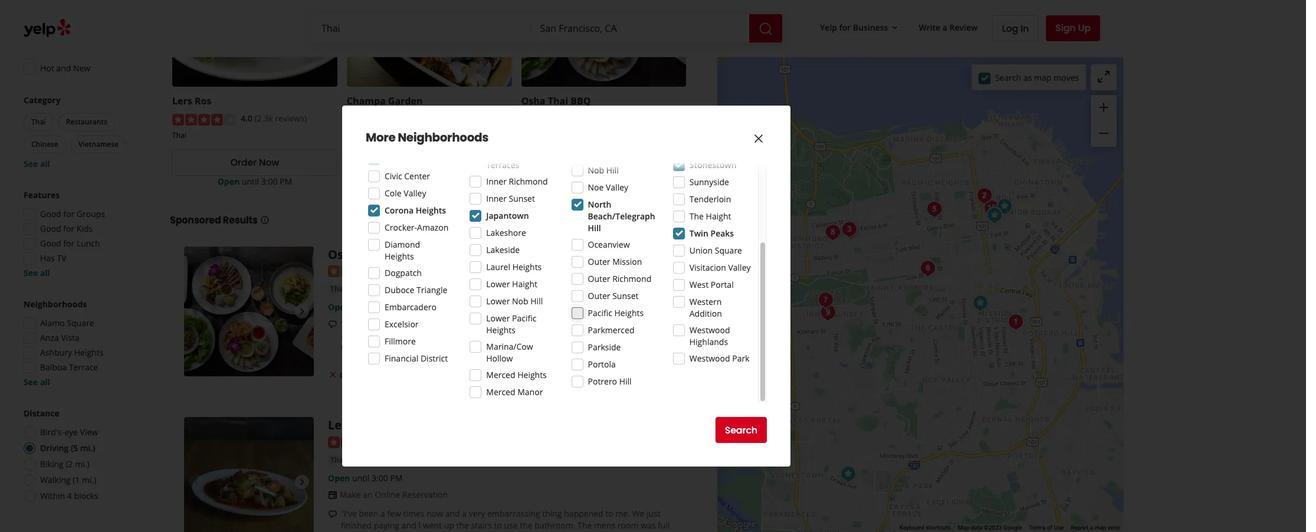 Task type: describe. For each thing, give the bounding box(es) containing it.
zoom in image
[[1097, 100, 1111, 114]]

sign
[[1055, 21, 1076, 35]]

1 horizontal spatial pacific
[[588, 307, 612, 319]]

next image
[[295, 475, 309, 489]]

0 horizontal spatial nob
[[378, 284, 395, 295]]

16 reservation v2 image
[[328, 490, 337, 500]]

mi.) for biking (2 mi.)
[[75, 458, 89, 470]]

down
[[545, 318, 566, 329]]

sunset for outer sunset
[[612, 290, 639, 301]]

been
[[359, 508, 378, 519]]

all for alamo square
[[40, 376, 50, 388]]

until up always
[[352, 302, 369, 313]]

0 horizontal spatial lers ros
[[172, 95, 211, 108]]

0 horizontal spatial to
[[494, 520, 502, 531]]

1 horizontal spatial 2:30
[[610, 176, 627, 187]]

more
[[366, 129, 395, 146]]

results
[[223, 213, 258, 227]]

(1
[[73, 474, 80, 485]]

new
[[73, 63, 90, 74]]

more
[[369, 342, 391, 353]]

see all button for good for groups
[[24, 267, 50, 278]]

0 vertical spatial view website link
[[521, 150, 686, 176]]

16 chevron down v2 image
[[890, 23, 900, 32]]

heights for ashbury heights
[[74, 347, 103, 358]]

2 vertical spatial nob
[[512, 296, 528, 307]]

mens
[[594, 520, 615, 531]]

terms of use
[[1029, 524, 1064, 531]]

and down times at the left bottom of page
[[401, 520, 416, 531]]

open until 3:00 pm up an
[[328, 473, 403, 484]]

cole
[[385, 188, 402, 199]]

noe valley
[[588, 182, 628, 193]]

sponsored
[[170, 213, 221, 227]]

1 vertical spatial view website link
[[595, 362, 680, 388]]

tv
[[57, 252, 66, 264]]

went
[[423, 520, 442, 531]]

see all button for alamo square
[[24, 376, 50, 388]]

google image
[[720, 517, 759, 532]]

16 speech v2 image
[[328, 320, 337, 329]]

diamond heights
[[385, 239, 420, 262]]

0 vertical spatial website
[[597, 156, 635, 169]]

vietnamese
[[78, 139, 119, 149]]

expand map image
[[1097, 70, 1111, 84]]

blocks
[[74, 490, 98, 501]]

1 vertical spatial bbq
[[390, 246, 415, 262]]

all for good for groups
[[40, 267, 50, 278]]

lower down laurel
[[486, 278, 510, 290]]

slideshow element for osha thai bbq
[[184, 246, 314, 376]]

a right report
[[1090, 524, 1093, 531]]

yelp for business button
[[815, 17, 905, 38]]

option group containing distance
[[20, 408, 146, 506]]

2 thai link from the top
[[328, 454, 348, 466]]

north beach/telegraph hill
[[588, 199, 655, 234]]

asian
[[392, 130, 410, 140]]

1 horizontal spatial reviews)
[[431, 265, 463, 276]]

merced for merced manor
[[486, 386, 515, 398]]

ingleside
[[486, 147, 521, 159]]

search for search as map moves
[[995, 72, 1021, 83]]

google
[[1003, 524, 1022, 531]]

0 horizontal spatial lers ros image
[[184, 417, 314, 532]]

see all for alamo
[[24, 376, 50, 388]]

4.0
[[241, 113, 252, 124]]

merced for merced heights
[[486, 369, 515, 380]]

ben thai cafe image
[[972, 184, 996, 207]]

sunnyside
[[689, 176, 729, 188]]

we
[[632, 508, 644, 519]]

category
[[24, 94, 61, 106]]

manor
[[517, 386, 543, 398]]

1 horizontal spatial lers ros image
[[982, 203, 1006, 227]]

moves
[[1054, 72, 1079, 83]]

hill up live
[[530, 296, 543, 307]]

sunset for inner sunset
[[509, 193, 535, 204]]

the up that's
[[568, 318, 581, 329]]

1 all from the top
[[40, 158, 50, 169]]

really…"
[[362, 531, 393, 532]]

oceanview
[[588, 239, 630, 250]]

balboa
[[40, 362, 67, 373]]

laurel heights
[[486, 261, 542, 273]]

map for error
[[1095, 524, 1106, 531]]

terms
[[1029, 524, 1046, 531]]

0 horizontal spatial 4 star rating image
[[172, 114, 236, 125]]

osha thai bbq for osha thai bbq link to the bottom
[[328, 246, 415, 262]]

3.6 link
[[396, 264, 408, 277]]

i down 'finished'
[[358, 531, 360, 532]]

osha for osha thai bbq link to the bottom
[[328, 246, 358, 262]]

of
[[1047, 524, 1053, 531]]

ros for bottommost lers ros link
[[356, 417, 377, 433]]

offers takeout
[[40, 33, 97, 44]]

10+
[[634, 318, 648, 329]]

1 horizontal spatial takeout
[[466, 370, 494, 380]]

fusion
[[412, 130, 434, 140]]

has tv
[[40, 252, 66, 264]]

westwood park
[[689, 353, 749, 364]]

twin
[[689, 228, 708, 239]]

financial
[[385, 353, 418, 364]]

group containing category
[[21, 94, 146, 170]]

outdoor
[[340, 370, 369, 380]]

champa garden link
[[347, 95, 423, 108]]

haight for lower haight
[[512, 278, 537, 290]]

merced heights
[[486, 369, 547, 380]]

more link
[[369, 342, 391, 353]]

a left 'very'
[[462, 508, 467, 519]]

1 vertical spatial to
[[605, 508, 613, 519]]

up
[[1078, 21, 1091, 35]]

beach/telegraph
[[588, 211, 655, 222]]

few
[[387, 508, 401, 519]]

the right up
[[456, 520, 469, 531]]

now
[[427, 508, 443, 519]]

open up 16 reservation v2 icon at the bottom left
[[328, 473, 350, 484]]

heights inside lower pacific heights
[[486, 324, 515, 336]]

thai inside noodle and thai iced tea, that's how i first tried thai
[[508, 330, 526, 341]]

lers for left lers ros link
[[172, 95, 192, 108]]

osha
[[407, 318, 429, 329]]

view for view website link to the top
[[573, 156, 595, 169]]

thai button for 1st thai link from the top of the page
[[328, 283, 348, 295]]

walking
[[40, 474, 70, 485]]

write a review link
[[914, 17, 982, 38]]

slideshow element for lers ros
[[184, 417, 314, 532]]

view for bottommost view website link
[[606, 369, 628, 382]]

liked
[[387, 318, 405, 329]]

heights for merced heights
[[517, 369, 547, 380]]

twin peaks
[[689, 228, 734, 239]]

0 horizontal spatial 3:00
[[261, 176, 278, 187]]

balboa terrace
[[40, 362, 98, 373]]

lower down 3.6 star rating image on the left
[[353, 284, 376, 295]]

16 info v2 image
[[260, 215, 269, 225]]

union square
[[689, 245, 742, 256]]

0 vertical spatial open until 2:30 pm
[[567, 176, 641, 187]]

heights for diamond heights
[[385, 251, 414, 262]]

0 horizontal spatial lers ros link
[[172, 95, 211, 108]]

open up north
[[567, 176, 589, 187]]

first
[[608, 330, 623, 341]]

corona
[[385, 205, 414, 216]]

happened
[[564, 508, 603, 519]]

1 vertical spatial osha thai bbq link
[[328, 246, 415, 262]]

1 vertical spatial website
[[631, 369, 668, 382]]

to inside restaurant.i used to live down the block from it 10+ years ago,and i ordered the pad
[[519, 318, 527, 329]]

outer for outer sunset
[[588, 290, 610, 301]]

until up an
[[352, 473, 369, 484]]

log
[[1002, 22, 1018, 35]]

block
[[583, 318, 603, 329]]

pad
[[426, 330, 441, 341]]

keyboard shortcuts button
[[900, 524, 951, 532]]

3.6 star rating image
[[328, 266, 392, 277]]

live
[[530, 318, 542, 329]]

search as map moves
[[995, 72, 1079, 83]]

west portal
[[689, 279, 734, 290]]

outer for outer richmond
[[588, 273, 610, 284]]

merced manor
[[486, 386, 543, 398]]

westwood for westwood park
[[689, 353, 730, 364]]

park
[[732, 353, 749, 364]]

the inside dialog
[[689, 211, 704, 222]]

1 vertical spatial lers ros
[[328, 417, 377, 433]]

muukata6395 thai charcoal bbq image
[[821, 220, 844, 244]]

champa garden image
[[836, 462, 860, 486]]

use
[[1054, 524, 1064, 531]]

1 vertical spatial view website
[[606, 369, 668, 382]]

1 thai link from the top
[[328, 283, 348, 295]]

laotian,
[[364, 130, 391, 140]]

just
[[647, 508, 661, 519]]

4.0 (2.3k reviews)
[[241, 113, 307, 124]]

map for moves
[[1034, 72, 1051, 83]]

a left few
[[380, 508, 385, 519]]

view inside option group
[[80, 427, 98, 438]]

open down order
[[218, 176, 240, 187]]

valley for noe valley
[[606, 182, 628, 193]]

1 vertical spatial lers ros link
[[328, 417, 377, 433]]

lakeshore
[[486, 227, 526, 238]]

mission
[[612, 256, 642, 267]]

driving
[[40, 442, 69, 454]]

sweet lime thai cuisine image
[[922, 197, 946, 221]]

times
[[403, 508, 424, 519]]

that's
[[562, 330, 583, 341]]

1 vertical spatial 4 star rating image
[[328, 437, 392, 448]]

0 vertical spatial thai button
[[24, 113, 54, 131]]

always
[[359, 318, 385, 329]]

kothai republic image
[[816, 301, 840, 324]]

inner for inner sunset
[[486, 193, 507, 204]]

bathroom.
[[535, 520, 576, 531]]

map data ©2023 google
[[958, 524, 1022, 531]]

lower nob hill inside the more neighborhoods dialog
[[486, 296, 543, 307]]

hill right potrero
[[619, 376, 632, 387]]

richmond for inner richmond
[[509, 176, 548, 187]]

mangrove kitchen image
[[916, 256, 939, 280]]



Task type: vqa. For each thing, say whether or not it's contained in the screenshot.
Peaks
yes



Task type: locate. For each thing, give the bounding box(es) containing it.
0 horizontal spatial sunset
[[509, 193, 535, 204]]

addition
[[689, 308, 722, 319]]

1 vertical spatial see all button
[[24, 267, 50, 278]]

3:00 up online
[[372, 473, 388, 484]]

richmond up inner sunset
[[509, 176, 548, 187]]

2 "i've from the top
[[341, 508, 357, 519]]

until up cole valley
[[416, 176, 434, 187]]

2 vertical spatial see all button
[[24, 376, 50, 388]]

1 vertical spatial lower nob hill
[[486, 296, 543, 307]]

for right yelp
[[839, 22, 851, 33]]

square for union square
[[715, 245, 742, 256]]

osha thai bbq image
[[184, 246, 314, 376]]

nob up noe
[[588, 165, 604, 176]]

i down always
[[374, 330, 376, 341]]

thai inside 'group'
[[31, 117, 46, 127]]

3 all from the top
[[40, 376, 50, 388]]

0 horizontal spatial osha thai bbq link
[[328, 246, 415, 262]]

square up vista
[[67, 317, 94, 329]]

group containing neighborhoods
[[20, 298, 146, 388]]

parkmerced
[[588, 324, 634, 336]]

richmond down mission
[[612, 273, 651, 284]]

i left first
[[604, 330, 606, 341]]

1 outer from the top
[[588, 256, 610, 267]]

write a review
[[919, 22, 978, 33]]

anza
[[40, 332, 59, 343]]

outer for outer mission
[[588, 256, 610, 267]]

2 vertical spatial view
[[80, 427, 98, 438]]

marina/cow hollow
[[486, 341, 533, 364]]

0 horizontal spatial reviews)
[[275, 113, 307, 124]]

1 westwood from the top
[[689, 324, 730, 336]]

1 horizontal spatial 3:00
[[372, 473, 388, 484]]

4 star rating image left 4.0
[[172, 114, 236, 125]]

haight down laurel heights
[[512, 278, 537, 290]]

2 horizontal spatial view
[[606, 369, 628, 382]]

pacific up the iced
[[512, 313, 536, 324]]

0 horizontal spatial lower nob hill
[[353, 284, 409, 295]]

heights up terrace
[[74, 347, 103, 358]]

1 vertical spatial square
[[67, 317, 94, 329]]

"i've up ago,and
[[341, 318, 357, 329]]

open until 3:00 pm down the order now
[[218, 176, 292, 187]]

1 vertical spatial map
[[1095, 524, 1106, 531]]

1 horizontal spatial lers
[[328, 417, 353, 433]]

0 vertical spatial bbq
[[571, 95, 591, 108]]

2 good from the top
[[40, 223, 61, 234]]

view website up "noe valley"
[[573, 156, 635, 169]]

0 vertical spatial square
[[715, 245, 742, 256]]

union
[[689, 245, 713, 256]]

valley for visitacion valley
[[728, 262, 751, 273]]

0 vertical spatial map
[[1034, 72, 1051, 83]]

lower up noodle and thai iced tea, that's how i first tried thai in the left of the page
[[486, 313, 510, 324]]

3:00
[[261, 176, 278, 187], [436, 176, 452, 187], [372, 473, 388, 484]]

excelsior
[[385, 319, 419, 330]]

view
[[573, 156, 595, 169], [606, 369, 628, 382], [80, 427, 98, 438]]

1 vertical spatial see
[[24, 267, 38, 278]]

lower nob hill down 3.6 star rating image on the left
[[353, 284, 409, 295]]

3 see all button from the top
[[24, 376, 50, 388]]

3 see all from the top
[[24, 376, 50, 388]]

None search field
[[312, 14, 785, 42]]

(1.8k reviews)
[[410, 265, 463, 276]]

2:30
[[610, 176, 627, 187], [372, 302, 388, 313]]

1 horizontal spatial haight
[[706, 211, 731, 222]]

restaurant.i used to live down the block from it 10+ years ago,and i ordered the pad
[[341, 318, 671, 341]]

pacific heights
[[588, 307, 644, 319]]

good for good for kids
[[40, 223, 61, 234]]

valley for cole valley
[[404, 188, 426, 199]]

0 horizontal spatial bbq
[[390, 246, 415, 262]]

1 vertical spatial westwood
[[689, 353, 730, 364]]

2 all from the top
[[40, 267, 50, 278]]

nob hill
[[588, 165, 619, 176]]

1 horizontal spatial lower nob hill
[[486, 296, 543, 307]]

hill up oceanview
[[588, 222, 601, 234]]

1 vertical spatial nob
[[378, 284, 395, 295]]

noe
[[588, 182, 604, 193]]

1 vertical spatial search
[[725, 423, 757, 437]]

16 speech v2 image
[[328, 510, 337, 519]]

heights for laurel heights
[[512, 261, 542, 273]]

square
[[715, 245, 742, 256], [67, 317, 94, 329]]

open up 16 speech v2 image at the bottom left of the page
[[328, 302, 350, 313]]

thai link up 16 reservation v2 icon at the bottom left
[[328, 454, 348, 466]]

0 horizontal spatial pacific
[[512, 313, 536, 324]]

see all for good
[[24, 267, 50, 278]]

(1.8k
[[410, 265, 429, 276]]

haight
[[706, 211, 731, 222], [512, 278, 537, 290]]

view website link down tried
[[595, 362, 680, 388]]

0 vertical spatial see all button
[[24, 158, 50, 169]]

2 vertical spatial all
[[40, 376, 50, 388]]

open up cole valley
[[392, 176, 414, 187]]

good for groups
[[40, 208, 105, 219]]

valley right noe
[[606, 182, 628, 193]]

1 horizontal spatial map
[[1095, 524, 1106, 531]]

osha thai bbq image
[[993, 194, 1016, 218]]

1 vertical spatial see all
[[24, 267, 50, 278]]

valley up the corona heights
[[404, 188, 426, 199]]

0 vertical spatial see all
[[24, 158, 50, 169]]

0 vertical spatial search
[[995, 72, 1021, 83]]

for inside yelp for business button
[[839, 22, 851, 33]]

thai button up 16 reservation v2 icon at the bottom left
[[328, 454, 348, 466]]

lower
[[486, 278, 510, 290], [353, 284, 376, 295], [486, 296, 510, 307], [486, 313, 510, 324]]

the down happened
[[578, 520, 592, 531]]

search inside search button
[[725, 423, 757, 437]]

1 vertical spatial lers ros image
[[184, 417, 314, 532]]

good for good for lunch
[[40, 238, 61, 249]]

0 horizontal spatial richmond
[[509, 176, 548, 187]]

open until 3:00 pm up cole valley
[[392, 176, 467, 187]]

pacific inside lower pacific heights
[[512, 313, 536, 324]]

the right use
[[520, 520, 533, 531]]

nob down dogpatch
[[378, 284, 395, 295]]

1 merced from the top
[[486, 369, 515, 380]]

reviews) up triangle
[[431, 265, 463, 276]]

nob down lower haight
[[512, 296, 528, 307]]

lower nob hill
[[353, 284, 409, 295], [486, 296, 543, 307]]

1 vertical spatial all
[[40, 267, 50, 278]]

takeout down the reservations
[[66, 33, 97, 44]]

"i've for "i've always liked osha
[[341, 318, 357, 329]]

noodle and thai iced tea, that's how i first tried thai
[[341, 330, 644, 353]]

0 vertical spatial sunset
[[509, 193, 535, 204]]

open until 2:30 pm up always
[[328, 302, 403, 313]]

map right as
[[1034, 72, 1051, 83]]

see all button down the balboa
[[24, 376, 50, 388]]

westwood highlands
[[689, 324, 730, 347]]

now
[[259, 156, 279, 169]]

0 horizontal spatial search
[[725, 423, 757, 437]]

osha for top osha thai bbq link
[[521, 95, 545, 108]]

see all down the balboa
[[24, 376, 50, 388]]

3 outer from the top
[[588, 290, 610, 301]]

2:30 right noe
[[610, 176, 627, 187]]

reviews) right (2.3k
[[275, 113, 307, 124]]

1 slideshow element from the top
[[184, 246, 314, 376]]

marnee thai image
[[814, 288, 837, 312]]

all down the balboa
[[40, 376, 50, 388]]

0 vertical spatial view
[[573, 156, 595, 169]]

until down the order now
[[242, 176, 259, 187]]

house of thai image
[[980, 196, 1003, 220]]

0 vertical spatial neighborhoods
[[398, 129, 488, 146]]

paying
[[374, 520, 399, 531]]

and down 'finished'
[[341, 531, 356, 532]]

0 vertical spatial thai link
[[328, 283, 348, 295]]

for for lunch
[[63, 238, 74, 249]]

to left use
[[494, 520, 502, 531]]

i left went
[[418, 520, 421, 531]]

1 vertical spatial richmond
[[612, 273, 651, 284]]

heights inside diamond heights
[[385, 251, 414, 262]]

neighborhoods inside the more neighborhoods dialog
[[398, 129, 488, 146]]

order
[[230, 156, 257, 169]]

thai button down category
[[24, 113, 54, 131]]

1 see from the top
[[24, 158, 38, 169]]

0 vertical spatial lers ros
[[172, 95, 211, 108]]

3 see from the top
[[24, 376, 38, 388]]

outdoor seating
[[340, 370, 395, 380]]

2 see all button from the top
[[24, 267, 50, 278]]

hill inside north beach/telegraph hill
[[588, 222, 601, 234]]

full
[[658, 520, 670, 531]]

map region
[[644, 0, 1248, 532]]

potrero hill
[[588, 376, 632, 387]]

i inside restaurant.i used to live down the block from it 10+ years ago,and i ordered the pad
[[374, 330, 376, 341]]

mi.) for walking (1 mi.)
[[82, 474, 96, 485]]

0 horizontal spatial 2:30
[[372, 302, 388, 313]]

haight for the haight
[[706, 211, 731, 222]]

1 horizontal spatial bbq
[[571, 95, 591, 108]]

mi.) right (1
[[82, 474, 96, 485]]

1 vertical spatial merced
[[486, 386, 515, 398]]

1 horizontal spatial lers ros link
[[328, 417, 377, 433]]

ordered
[[378, 330, 410, 341]]

2 westwood from the top
[[689, 353, 730, 364]]

0 vertical spatial osha
[[521, 95, 545, 108]]

1 horizontal spatial osha
[[521, 95, 545, 108]]

until up north
[[591, 176, 608, 187]]

2 see from the top
[[24, 267, 38, 278]]

1 horizontal spatial to
[[519, 318, 527, 329]]

2 vertical spatial see all
[[24, 376, 50, 388]]

open until 3:00 pm
[[218, 176, 292, 187], [392, 176, 467, 187], [328, 473, 403, 484]]

1 vertical spatial thai button
[[328, 283, 348, 295]]

more neighborhoods
[[366, 129, 488, 146]]

ago,and
[[341, 330, 372, 341]]

heights up tried
[[614, 307, 644, 319]]

terrace
[[69, 362, 98, 373]]

pm
[[280, 176, 292, 187], [454, 176, 467, 187], [629, 176, 641, 187], [390, 302, 403, 313], [390, 473, 403, 484]]

krua thai image
[[968, 291, 992, 315]]

group
[[21, 94, 146, 170], [1091, 95, 1117, 147], [20, 189, 146, 279], [20, 298, 146, 388]]

for up the good for lunch
[[63, 223, 74, 234]]

yelp
[[820, 22, 837, 33]]

biking
[[40, 458, 64, 470]]

1 vertical spatial good
[[40, 223, 61, 234]]

takeout down hollow
[[466, 370, 494, 380]]

0 vertical spatial nob
[[588, 165, 604, 176]]

website up "noe valley"
[[597, 156, 635, 169]]

order now
[[230, 156, 279, 169]]

lower down lower haight
[[486, 296, 510, 307]]

1 vertical spatial outer
[[588, 273, 610, 284]]

thai link down 3.6 star rating image on the left
[[328, 283, 348, 295]]

1 horizontal spatial open until 2:30 pm
[[567, 176, 641, 187]]

log in link
[[992, 15, 1039, 41]]

i inside noodle and thai iced tea, that's how i first tried thai
[[604, 330, 606, 341]]

cole valley
[[385, 188, 426, 199]]

0 vertical spatial haight
[[706, 211, 731, 222]]

group containing features
[[20, 189, 146, 279]]

inner up japantown
[[486, 193, 507, 204]]

westwood down highlands
[[689, 353, 730, 364]]

2 vertical spatial good
[[40, 238, 61, 249]]

view up noe
[[573, 156, 595, 169]]

4 star rating image
[[172, 114, 236, 125], [328, 437, 392, 448]]

within
[[40, 490, 65, 501]]

2 inner from the top
[[486, 193, 507, 204]]

search image
[[759, 22, 773, 36]]

how
[[585, 330, 602, 341]]

keyboard shortcuts
[[900, 524, 951, 531]]

2 see all from the top
[[24, 267, 50, 278]]

2 vertical spatial to
[[494, 520, 502, 531]]

oraan thai eatery image
[[837, 217, 861, 241]]

for for groups
[[63, 208, 74, 219]]

log in
[[1002, 22, 1029, 35]]

the down osha
[[412, 330, 424, 341]]

hill up "noe valley"
[[606, 165, 619, 176]]

1 horizontal spatial square
[[715, 245, 742, 256]]

portola
[[588, 359, 616, 370]]

good up the good for lunch
[[40, 223, 61, 234]]

3:00 right center
[[436, 176, 452, 187]]

sunset down inner richmond at the top left of page
[[509, 193, 535, 204]]

2 vertical spatial outer
[[588, 290, 610, 301]]

0 horizontal spatial osha thai bbq
[[328, 246, 415, 262]]

heights up the amazon
[[416, 205, 446, 216]]

farmhouse kitchen thai cuisine image
[[1004, 310, 1027, 334]]

3:00 down now
[[261, 176, 278, 187]]

heights for pacific heights
[[614, 307, 644, 319]]

a right the write
[[943, 22, 947, 33]]

1 see all from the top
[[24, 158, 50, 169]]

1 vertical spatial "i've
[[341, 508, 357, 519]]

within 4 blocks
[[40, 490, 98, 501]]

0 vertical spatial ros
[[195, 95, 211, 108]]

1 "i've from the top
[[341, 318, 357, 329]]

thai
[[548, 95, 568, 108], [31, 117, 46, 127], [172, 130, 186, 140], [361, 246, 387, 262], [330, 284, 346, 294], [508, 330, 526, 341], [330, 455, 346, 465]]

duboce
[[385, 284, 414, 296]]

westwood
[[689, 324, 730, 336], [689, 353, 730, 364]]

1 vertical spatial takeout
[[466, 370, 494, 380]]

data
[[971, 524, 983, 531]]

lers for bottommost lers ros link
[[328, 417, 353, 433]]

0 vertical spatial osha thai bbq link
[[521, 95, 591, 108]]

the inside "i've been a few times now and a very embarrassing thing happened to me. we just finished paying and i went up the stairs to use the bathroom. the mens room was full and i really…"
[[578, 520, 592, 531]]

map left error
[[1095, 524, 1106, 531]]

crocker-amazon
[[385, 222, 449, 233]]

sunset down the outer richmond
[[612, 290, 639, 301]]

1 see all button from the top
[[24, 158, 50, 169]]

and inside noodle and thai iced tea, that's how i first tried thai
[[491, 330, 506, 341]]

0 vertical spatial the
[[689, 211, 704, 222]]

0 vertical spatial all
[[40, 158, 50, 169]]

website
[[597, 156, 635, 169], [631, 369, 668, 382]]

heights for corona heights
[[416, 205, 446, 216]]

see all button down has
[[24, 267, 50, 278]]

civic
[[385, 170, 402, 182]]

previous image
[[189, 304, 203, 318]]

inner sunset
[[486, 193, 535, 204]]

and up up
[[445, 508, 460, 519]]

ingleside terraces
[[486, 147, 521, 170]]

"i've inside "i've been a few times now and a very embarrassing thing happened to me. we just finished paying and i went up the stairs to use the bathroom. the mens room was full and i really…"
[[341, 508, 357, 519]]

reservation
[[402, 489, 448, 500]]

see for good for groups
[[24, 267, 38, 278]]

16 close v2 image
[[328, 370, 337, 380]]

0 horizontal spatial view
[[80, 427, 98, 438]]

view website link up "noe valley"
[[521, 150, 686, 176]]

1 good from the top
[[40, 208, 61, 219]]

from
[[606, 318, 624, 329]]

portal
[[711, 279, 734, 290]]

ros for left lers ros link
[[195, 95, 211, 108]]

report a map error link
[[1071, 524, 1120, 531]]

for for kids
[[63, 223, 74, 234]]

0 vertical spatial view website
[[573, 156, 635, 169]]

hill down dogpatch
[[397, 284, 409, 295]]

khob khun thai cuisine & breakfast image
[[838, 219, 862, 243]]

neighborhoods up alamo
[[24, 298, 87, 310]]

map
[[1034, 72, 1051, 83], [1095, 524, 1106, 531]]

see all button down chinese button
[[24, 158, 50, 169]]

heights up lower haight
[[512, 261, 542, 273]]

close image
[[752, 131, 766, 146]]

mi.) for driving (5 mi.)
[[80, 442, 95, 454]]

lower inside lower pacific heights
[[486, 313, 510, 324]]

search for search
[[725, 423, 757, 437]]

haight up peaks
[[706, 211, 731, 222]]

0 horizontal spatial open until 2:30 pm
[[328, 302, 403, 313]]

"i've for "i've been a few times now and a very embarrassing thing happened to me. we just finished paying and i went up the stairs to use the bathroom. the mens room was full and i really…"
[[341, 508, 357, 519]]

2 outer from the top
[[588, 273, 610, 284]]

1 horizontal spatial 4 star rating image
[[328, 437, 392, 448]]

1 horizontal spatial osha thai bbq link
[[521, 95, 591, 108]]

inner for inner richmond
[[486, 176, 507, 187]]

0 horizontal spatial neighborhoods
[[24, 298, 87, 310]]

see for alamo square
[[24, 376, 38, 388]]

i
[[374, 330, 376, 341], [604, 330, 606, 341], [418, 520, 421, 531], [358, 531, 360, 532]]

0 vertical spatial slideshow element
[[184, 246, 314, 376]]

to left live
[[519, 318, 527, 329]]

more neighborhoods dialog
[[0, 0, 1306, 532]]

1 vertical spatial inner
[[486, 193, 507, 204]]

0 vertical spatial merced
[[486, 369, 515, 380]]

0 horizontal spatial ros
[[195, 95, 211, 108]]

outer
[[588, 256, 610, 267], [588, 273, 610, 284], [588, 290, 610, 301]]

1 vertical spatial osha
[[328, 246, 358, 262]]

osha thai bbq for top osha thai bbq link
[[521, 95, 591, 108]]

1 vertical spatial thai link
[[328, 454, 348, 466]]

2 slideshow element from the top
[[184, 417, 314, 532]]

laurel
[[486, 261, 510, 273]]

outer richmond
[[588, 273, 651, 284]]

in
[[1021, 22, 1029, 35]]

outer up outer sunset
[[588, 273, 610, 284]]

and right hot
[[56, 63, 71, 74]]

2 vertical spatial see
[[24, 376, 38, 388]]

square inside the more neighborhoods dialog
[[715, 245, 742, 256]]

lers ros image
[[982, 203, 1006, 227], [184, 417, 314, 532]]

good for kids
[[40, 223, 93, 234]]

neighborhoods up center
[[398, 129, 488, 146]]

1 vertical spatial sunset
[[612, 290, 639, 301]]

good
[[40, 208, 61, 219], [40, 223, 61, 234], [40, 238, 61, 249]]

champa garden
[[347, 95, 423, 108]]

all down chinese button
[[40, 158, 50, 169]]

sign up
[[1055, 21, 1091, 35]]

osha thai bbq link
[[521, 95, 591, 108], [328, 246, 415, 262]]

previous image
[[189, 475, 203, 489]]

3 good from the top
[[40, 238, 61, 249]]

lunch
[[77, 238, 100, 249]]

2 merced from the top
[[486, 386, 515, 398]]

westwood for westwood highlands
[[689, 324, 730, 336]]

square down peaks
[[715, 245, 742, 256]]

zoom out image
[[1097, 126, 1111, 141]]

visitacion valley
[[689, 262, 751, 273]]

an
[[363, 489, 373, 500]]

good for lunch
[[40, 238, 100, 249]]

square for alamo square
[[67, 317, 94, 329]]

was
[[641, 520, 656, 531]]

for for business
[[839, 22, 851, 33]]

westwood up highlands
[[689, 324, 730, 336]]

valley
[[606, 182, 628, 193], [404, 188, 426, 199], [728, 262, 751, 273]]

4 star rating image up an
[[328, 437, 392, 448]]

champa
[[347, 95, 386, 108]]

thai
[[341, 342, 357, 353]]

slideshow element
[[184, 246, 314, 376], [184, 417, 314, 532]]

2:30 up the '"i've always liked osha' on the bottom left of the page
[[372, 302, 388, 313]]

next image
[[295, 304, 309, 318]]

0 vertical spatial richmond
[[509, 176, 548, 187]]

alamo
[[40, 317, 65, 329]]

order now link
[[172, 150, 337, 176]]

square inside 'group'
[[67, 317, 94, 329]]

0 vertical spatial to
[[519, 318, 527, 329]]

lakeside
[[486, 244, 520, 255]]

iced
[[528, 330, 543, 341]]

option group
[[20, 408, 146, 506]]

1 inner from the top
[[486, 176, 507, 187]]

1 vertical spatial open until 2:30 pm
[[328, 302, 403, 313]]

merced down the merced heights at the left of the page
[[486, 386, 515, 398]]

1 horizontal spatial osha thai bbq
[[521, 95, 591, 108]]

2 horizontal spatial 3:00
[[436, 176, 452, 187]]

good down features at top
[[40, 208, 61, 219]]

thing
[[542, 508, 562, 519]]

1 vertical spatial neighborhoods
[[24, 298, 87, 310]]

thai button for 2nd thai link from the top
[[328, 454, 348, 466]]

mi.) right (2
[[75, 458, 89, 470]]

heights up manor
[[517, 369, 547, 380]]

richmond for outer richmond
[[612, 273, 651, 284]]

1 vertical spatial ros
[[356, 417, 377, 433]]

good for good for groups
[[40, 208, 61, 219]]

all down has
[[40, 267, 50, 278]]

heights down diamond
[[385, 251, 414, 262]]

0 vertical spatial takeout
[[66, 33, 97, 44]]

merced down hollow
[[486, 369, 515, 380]]



